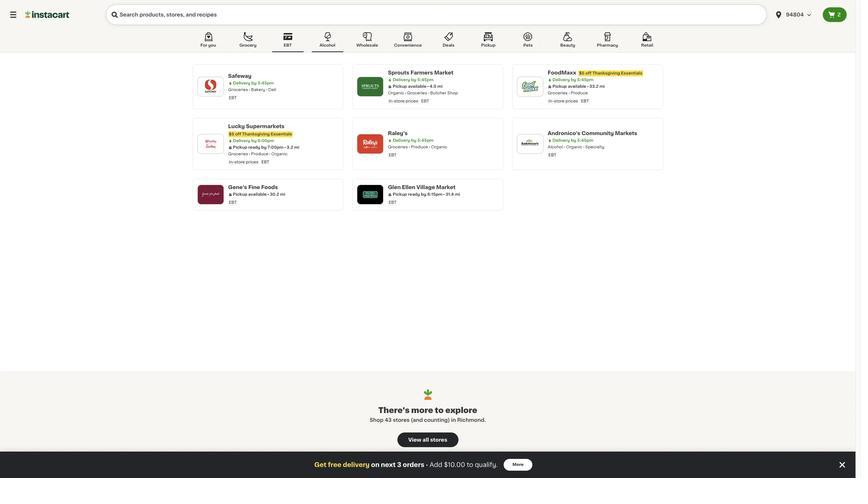 Task type: describe. For each thing, give the bounding box(es) containing it.
0 horizontal spatial produce
[[251, 152, 268, 156]]

43
[[385, 418, 392, 423]]

0 horizontal spatial available
[[248, 193, 267, 197]]

view all stores button
[[397, 433, 458, 448]]

4.0
[[430, 85, 437, 89]]

for
[[200, 43, 207, 47]]

stores inside button
[[430, 438, 447, 443]]

essentials inside lucky supermarkets $5 off thanksgiving essentials
[[271, 132, 292, 136]]

5:45pm for raley's
[[418, 139, 434, 143]]

available for produce
[[568, 85, 586, 89]]

pickup for 4.0 mi
[[393, 85, 407, 89]]

3.2 mi
[[287, 146, 299, 150]]

community
[[582, 131, 614, 136]]

2 button
[[823, 7, 847, 22]]

off inside lucky supermarkets $5 off thanksgiving essentials
[[235, 132, 241, 136]]

pickup available for groceries
[[393, 85, 427, 89]]

delivery for sprouts farmers market
[[393, 78, 410, 82]]

glen ellen village market
[[388, 185, 456, 190]]

groceries down delivery by 6:00pm
[[228, 152, 248, 156]]

glen ellen village market logo image
[[361, 185, 380, 204]]

ebt inside button
[[284, 43, 292, 47]]

off inside foodmaxx $5 off thanksgiving essentials
[[586, 71, 592, 75]]

31.4
[[446, 193, 454, 197]]

raley's
[[388, 131, 408, 136]]

alcohol button
[[312, 31, 343, 52]]

94804
[[786, 12, 804, 17]]

add
[[430, 463, 442, 469]]

gene's
[[228, 185, 247, 190]]

sprouts
[[388, 70, 409, 75]]

pickup button
[[473, 31, 504, 52]]

deals button
[[433, 31, 465, 52]]

raley's logo image
[[361, 135, 380, 154]]

view all stores link
[[397, 433, 458, 448]]

1 vertical spatial market
[[436, 185, 456, 190]]

0 vertical spatial market
[[434, 70, 454, 75]]

by for bakery
[[251, 81, 257, 85]]

2 94804 button from the left
[[775, 4, 819, 25]]

on
[[371, 463, 380, 469]]

delivery for safeway
[[233, 81, 250, 85]]

there's
[[378, 407, 410, 415]]

delivery by 5:45pm for raley's
[[393, 139, 434, 143]]

ellen
[[402, 185, 415, 190]]

beauty button
[[552, 31, 584, 52]]

get free delivery on next 3 orders • add $10.00 to qualify.
[[314, 463, 498, 469]]

view
[[408, 438, 421, 443]]

thanksgiving inside lucky supermarkets $5 off thanksgiving essentials
[[242, 132, 270, 136]]

convenience
[[394, 43, 422, 47]]

available for groceries
[[408, 85, 427, 89]]

deli
[[268, 88, 276, 92]]

grocery
[[240, 43, 257, 47]]

delivery by 6:00pm
[[233, 139, 274, 143]]

foodmaxx $5 off thanksgiving essentials
[[548, 70, 643, 75]]

shop categories tab list
[[193, 31, 663, 52]]

delivery by 5:45pm down foodmaxx
[[553, 78, 594, 82]]

sprouts farmers market
[[388, 70, 454, 75]]

pickup available for produce
[[553, 85, 586, 89]]

3
[[397, 463, 401, 469]]

retail
[[641, 43, 653, 47]]

30.2 mi
[[270, 193, 285, 197]]

explore
[[445, 407, 477, 415]]

more
[[411, 407, 433, 415]]

by for 4.0 mi
[[411, 78, 417, 82]]

ebt button
[[272, 31, 304, 52]]

30.2
[[270, 193, 279, 197]]

in-store prices ebt for lucky supermarkets
[[229, 160, 269, 164]]

delivery for andronico's community markets
[[553, 139, 570, 143]]

pickup for 3.2 mi
[[233, 146, 247, 150]]

1 horizontal spatial shop
[[447, 91, 458, 95]]

lucky
[[228, 124, 245, 129]]

glen
[[388, 185, 401, 190]]

$5 inside lucky supermarkets $5 off thanksgiving essentials
[[229, 132, 234, 136]]

organic groceries butcher shop
[[388, 91, 458, 95]]

delivery for raley's
[[393, 139, 410, 143]]

groceries produce
[[548, 91, 588, 95]]

supermarkets
[[246, 124, 285, 129]]

1 horizontal spatial store
[[394, 99, 405, 103]]

specialty
[[585, 145, 605, 149]]

get
[[314, 463, 327, 469]]

next
[[381, 463, 396, 469]]

farmers
[[411, 70, 433, 75]]

you
[[208, 43, 216, 47]]

markets
[[615, 131, 637, 136]]

lucky supermarkets $5 off thanksgiving essentials
[[228, 124, 292, 136]]

all
[[423, 438, 429, 443]]

(and
[[411, 418, 423, 423]]

retail button
[[632, 31, 663, 52]]

1 horizontal spatial in-
[[389, 99, 394, 103]]

33.2
[[590, 85, 599, 89]]

in
[[451, 418, 456, 423]]

shop inside there's more to explore shop 43 stores (and counting) in richmond.
[[370, 418, 384, 423]]

$10.00
[[444, 463, 465, 469]]

grocery button
[[232, 31, 264, 52]]

groceries down foodmaxx
[[548, 91, 568, 95]]

butcher
[[430, 91, 446, 95]]

prices for foodmaxx
[[566, 99, 578, 103]]

andronico's community markets
[[548, 131, 637, 136]]

in- for lucky supermarkets
[[229, 160, 234, 164]]

free
[[328, 463, 341, 469]]

store for foodmaxx
[[554, 99, 565, 103]]

alcohol organic specialty
[[548, 145, 605, 149]]

groceries bakery deli
[[228, 88, 276, 92]]

Search field
[[106, 4, 767, 25]]

convenience button
[[391, 31, 425, 52]]



Task type: vqa. For each thing, say whether or not it's contained in the screenshot.


Task type: locate. For each thing, give the bounding box(es) containing it.
0 vertical spatial thanksgiving
[[593, 71, 620, 75]]

2 horizontal spatial available
[[568, 85, 586, 89]]

pickup available down gene's fine foods
[[233, 193, 267, 197]]

1 horizontal spatial available
[[408, 85, 427, 89]]

0 horizontal spatial prices
[[246, 160, 259, 164]]

1 94804 button from the left
[[770, 4, 823, 25]]

5:45pm for sprouts farmers market
[[418, 78, 434, 82]]

1 horizontal spatial to
[[467, 463, 473, 469]]

lucky supermarkets logo image
[[201, 135, 220, 154]]

safeway logo image
[[201, 77, 220, 96]]

$5 down lucky
[[229, 132, 234, 136]]

1 vertical spatial shop
[[370, 418, 384, 423]]

more
[[513, 463, 524, 467]]

0 vertical spatial $5
[[579, 71, 585, 75]]

foodmaxx
[[548, 70, 576, 75]]

fine
[[248, 185, 260, 190]]

store down groceries produce
[[554, 99, 565, 103]]

1 horizontal spatial off
[[586, 71, 592, 75]]

pickup ready by 7:00pm
[[233, 146, 284, 150]]

ready for 7:00pm
[[248, 146, 260, 150]]

store down pickup ready by 7:00pm
[[234, 160, 245, 164]]

alcohol inside alcohol button
[[320, 43, 335, 47]]

2 horizontal spatial store
[[554, 99, 565, 103]]

0 horizontal spatial shop
[[370, 418, 384, 423]]

in-store prices ebt for foodmaxx
[[549, 99, 589, 103]]

foods
[[261, 185, 278, 190]]

prices
[[406, 99, 418, 103], [566, 99, 578, 103], [246, 160, 259, 164]]

4.0 mi
[[430, 85, 443, 89]]

delivery
[[343, 463, 370, 469]]

1 horizontal spatial ready
[[408, 193, 420, 197]]

essentials
[[621, 71, 643, 75], [271, 132, 292, 136]]

more button
[[504, 460, 533, 471]]

store for lucky supermarkets
[[234, 160, 245, 164]]

mi right 33.2
[[600, 85, 605, 89]]

market up 4.0 mi
[[434, 70, 454, 75]]

richmond.
[[457, 418, 486, 423]]

off up 33.2
[[586, 71, 592, 75]]

6:00pm
[[258, 139, 274, 143]]

shop right butcher
[[447, 91, 458, 95]]

0 horizontal spatial alcohol
[[320, 43, 335, 47]]

0 horizontal spatial pickup available
[[233, 193, 267, 197]]

1 vertical spatial to
[[467, 463, 473, 469]]

organic
[[388, 91, 404, 95], [431, 145, 447, 149], [566, 145, 582, 149], [271, 152, 288, 156]]

andronico's
[[548, 131, 581, 136]]

view all stores
[[408, 438, 447, 443]]

delivery down foodmaxx
[[553, 78, 570, 82]]

orders
[[403, 463, 424, 469]]

0 vertical spatial off
[[586, 71, 592, 75]]

wholesale
[[356, 43, 378, 47]]

1 horizontal spatial $5
[[579, 71, 585, 75]]

counting)
[[424, 418, 450, 423]]

mi for 4.0 mi
[[438, 85, 443, 89]]

in- for foodmaxx
[[549, 99, 554, 103]]

to
[[435, 407, 444, 415], [467, 463, 473, 469]]

2
[[838, 12, 841, 17]]

1 vertical spatial groceries produce organic
[[228, 152, 288, 156]]

pets
[[523, 43, 533, 47]]

stores down there's at the bottom
[[393, 418, 410, 423]]

available
[[408, 85, 427, 89], [568, 85, 586, 89], [248, 193, 267, 197]]

94804 button
[[770, 4, 823, 25], [775, 4, 819, 25]]

pickup for 31.4 mi
[[393, 193, 407, 197]]

0 vertical spatial essentials
[[621, 71, 643, 75]]

0 vertical spatial groceries produce organic
[[388, 145, 447, 149]]

gene's fine foods
[[228, 185, 278, 190]]

in-store prices ebt down groceries produce
[[549, 99, 589, 103]]

mi right 3.2
[[294, 146, 299, 150]]

to inside there's more to explore shop 43 stores (and counting) in richmond.
[[435, 407, 444, 415]]

sprouts farmers market logo image
[[361, 77, 380, 96]]

1 vertical spatial off
[[235, 132, 241, 136]]

village
[[417, 185, 435, 190]]

bakery
[[251, 88, 265, 92]]

stores
[[393, 418, 410, 423], [430, 438, 447, 443]]

1 vertical spatial alcohol
[[548, 145, 563, 149]]

mi for 31.4 mi
[[455, 193, 460, 197]]

for you
[[200, 43, 216, 47]]

there's more to explore shop 43 stores (and counting) in richmond.
[[370, 407, 486, 423]]

pickup
[[481, 43, 496, 47], [393, 85, 407, 89], [553, 85, 567, 89], [233, 146, 247, 150], [233, 193, 247, 197], [393, 193, 407, 197]]

pickup available up organic groceries butcher shop
[[393, 85, 427, 89]]

foodmaxx logo image
[[521, 77, 540, 96]]

0 horizontal spatial thanksgiving
[[242, 132, 270, 136]]

thanksgiving up delivery by 6:00pm
[[242, 132, 270, 136]]

safeway
[[228, 74, 251, 79]]

by for organic
[[571, 139, 576, 143]]

1 horizontal spatial essentials
[[621, 71, 643, 75]]

33.2 mi
[[590, 85, 605, 89]]

pharmacy
[[597, 43, 618, 47]]

mi up butcher
[[438, 85, 443, 89]]

in- down groceries produce
[[549, 99, 554, 103]]

$5 inside foodmaxx $5 off thanksgiving essentials
[[579, 71, 585, 75]]

prices for lucky supermarkets
[[246, 160, 259, 164]]

delivery by 5:45pm down raley's
[[393, 139, 434, 143]]

pickup inside button
[[481, 43, 496, 47]]

1 vertical spatial ready
[[408, 193, 420, 197]]

5:45pm for andronico's community markets
[[577, 139, 594, 143]]

1 horizontal spatial stores
[[430, 438, 447, 443]]

$5 right foodmaxx
[[579, 71, 585, 75]]

0 horizontal spatial to
[[435, 407, 444, 415]]

delivery down sprouts
[[393, 78, 410, 82]]

0 horizontal spatial store
[[234, 160, 245, 164]]

prices down organic groceries butcher shop
[[406, 99, 418, 103]]

essentials down retail
[[621, 71, 643, 75]]

31.4 mi
[[446, 193, 460, 197]]

by for 33.2 mi
[[571, 78, 576, 82]]

gene's fine foods logo image
[[201, 185, 220, 204]]

mi right 30.2
[[280, 193, 285, 197]]

pickup available up groceries produce
[[553, 85, 586, 89]]

2 vertical spatial produce
[[251, 152, 268, 156]]

6:15pm
[[427, 193, 443, 197]]

for you button
[[193, 31, 224, 52]]

available up groceries produce
[[568, 85, 586, 89]]

produce
[[571, 91, 588, 95], [411, 145, 428, 149], [251, 152, 268, 156]]

0 horizontal spatial ready
[[248, 146, 260, 150]]

off down lucky
[[235, 132, 241, 136]]

prices down pickup ready by 7:00pm
[[246, 160, 259, 164]]

market up the 31.4
[[436, 185, 456, 190]]

to right $10.00
[[467, 463, 473, 469]]

stores inside there's more to explore shop 43 stores (and counting) in richmond.
[[393, 418, 410, 423]]

1 vertical spatial $5
[[229, 132, 234, 136]]

0 horizontal spatial off
[[235, 132, 241, 136]]

pickup for 33.2 mi
[[553, 85, 567, 89]]

0 horizontal spatial stores
[[393, 418, 410, 423]]

1 horizontal spatial groceries produce organic
[[388, 145, 447, 149]]

1 horizontal spatial produce
[[411, 145, 428, 149]]

treatment tracker modal dialog
[[0, 452, 856, 479]]

delivery by 5:45pm down sprouts farmers market
[[393, 78, 434, 82]]

groceries
[[228, 88, 248, 92], [407, 91, 427, 95], [548, 91, 568, 95], [388, 145, 408, 149], [228, 152, 248, 156]]

by
[[411, 78, 417, 82], [571, 78, 576, 82], [251, 81, 257, 85], [411, 139, 417, 143], [571, 139, 576, 143], [251, 139, 257, 143], [261, 146, 267, 150], [421, 193, 426, 197]]

pickup available
[[393, 85, 427, 89], [553, 85, 586, 89], [233, 193, 267, 197]]

0 horizontal spatial $5
[[229, 132, 234, 136]]

shop left 43
[[370, 418, 384, 423]]

mi right the 31.4
[[455, 193, 460, 197]]

qualify.
[[475, 463, 498, 469]]

shop
[[447, 91, 458, 95], [370, 418, 384, 423]]

pets button
[[512, 31, 544, 52]]

mi for 3.2 mi
[[294, 146, 299, 150]]

pharmacy button
[[592, 31, 623, 52]]

thanksgiving inside foodmaxx $5 off thanksgiving essentials
[[593, 71, 620, 75]]

in- down sprouts
[[389, 99, 394, 103]]

groceries produce organic down pickup ready by 7:00pm
[[228, 152, 288, 156]]

ready
[[248, 146, 260, 150], [408, 193, 420, 197]]

1 horizontal spatial prices
[[406, 99, 418, 103]]

deals
[[443, 43, 455, 47]]

1 horizontal spatial thanksgiving
[[593, 71, 620, 75]]

in- up gene's
[[229, 160, 234, 164]]

wholesale button
[[351, 31, 383, 52]]

7:00pm
[[268, 146, 284, 150]]

0 horizontal spatial groceries produce organic
[[228, 152, 288, 156]]

5:45pm for safeway
[[258, 81, 274, 85]]

0 horizontal spatial essentials
[[271, 132, 292, 136]]

pickup ready by 6:15pm
[[393, 193, 443, 197]]

ebt
[[284, 43, 292, 47], [229, 96, 237, 100], [421, 99, 429, 103], [581, 99, 589, 103], [389, 153, 397, 157], [549, 153, 557, 157], [261, 160, 269, 164], [229, 201, 237, 205], [389, 201, 397, 205]]

0 vertical spatial produce
[[571, 91, 588, 95]]

ready down ellen
[[408, 193, 420, 197]]

0 vertical spatial shop
[[447, 91, 458, 95]]

1 horizontal spatial pickup available
[[393, 85, 427, 89]]

delivery
[[393, 78, 410, 82], [553, 78, 570, 82], [233, 81, 250, 85], [393, 139, 410, 143], [553, 139, 570, 143], [233, 139, 250, 143]]

beauty
[[560, 43, 575, 47]]

0 vertical spatial alcohol
[[320, 43, 335, 47]]

alcohol for alcohol organic specialty
[[548, 145, 563, 149]]

available up organic groceries butcher shop
[[408, 85, 427, 89]]

instacart image
[[25, 10, 69, 19]]

2 horizontal spatial in-store prices ebt
[[549, 99, 589, 103]]

2 horizontal spatial produce
[[571, 91, 588, 95]]

5:45pm
[[418, 78, 434, 82], [577, 78, 594, 82], [258, 81, 274, 85], [418, 139, 434, 143], [577, 139, 594, 143]]

andronico's community markets logo image
[[521, 135, 540, 154]]

in-store prices ebt down organic groceries butcher shop
[[389, 99, 429, 103]]

1 vertical spatial produce
[[411, 145, 428, 149]]

0 vertical spatial to
[[435, 407, 444, 415]]

•
[[426, 463, 428, 468]]

0 horizontal spatial in-
[[229, 160, 234, 164]]

$5
[[579, 71, 585, 75], [229, 132, 234, 136]]

delivery by 5:45pm up groceries bakery deli
[[233, 81, 274, 85]]

None search field
[[106, 4, 767, 25]]

available down the fine
[[248, 193, 267, 197]]

essentials inside foodmaxx $5 off thanksgiving essentials
[[621, 71, 643, 75]]

groceries down sprouts farmers market
[[407, 91, 427, 95]]

to up counting)
[[435, 407, 444, 415]]

market
[[434, 70, 454, 75], [436, 185, 456, 190]]

delivery down andronico's
[[553, 139, 570, 143]]

delivery by 5:45pm for safeway
[[233, 81, 274, 85]]

3.2
[[287, 146, 293, 150]]

delivery down raley's
[[393, 139, 410, 143]]

by for 3.2 mi
[[251, 139, 257, 143]]

1 vertical spatial stores
[[430, 438, 447, 443]]

essentials up 7:00pm
[[271, 132, 292, 136]]

delivery by 5:45pm for sprouts farmers market
[[393, 78, 434, 82]]

2 horizontal spatial pickup available
[[553, 85, 586, 89]]

by for produce
[[411, 139, 417, 143]]

groceries down raley's
[[388, 145, 408, 149]]

ready down delivery by 6:00pm
[[248, 146, 260, 150]]

mi
[[438, 85, 443, 89], [600, 85, 605, 89], [294, 146, 299, 150], [280, 193, 285, 197], [455, 193, 460, 197]]

0 horizontal spatial in-store prices ebt
[[229, 160, 269, 164]]

0 vertical spatial stores
[[393, 418, 410, 423]]

mi for 30.2 mi
[[280, 193, 285, 197]]

delivery by 5:45pm for andronico's community markets
[[553, 139, 594, 143]]

ready for 6:15pm
[[408, 193, 420, 197]]

alcohol for alcohol
[[320, 43, 335, 47]]

mi for 33.2 mi
[[600, 85, 605, 89]]

stores right all
[[430, 438, 447, 443]]

delivery by 5:45pm up alcohol organic specialty
[[553, 139, 594, 143]]

groceries produce organic
[[388, 145, 447, 149], [228, 152, 288, 156]]

groceries down safeway
[[228, 88, 248, 92]]

1 horizontal spatial in-store prices ebt
[[389, 99, 429, 103]]

pickup for 30.2 mi
[[233, 193, 247, 197]]

in-store prices ebt down pickup ready by 7:00pm
[[229, 160, 269, 164]]

1 horizontal spatial alcohol
[[548, 145, 563, 149]]

2 horizontal spatial in-
[[549, 99, 554, 103]]

2 horizontal spatial prices
[[566, 99, 578, 103]]

1 vertical spatial thanksgiving
[[242, 132, 270, 136]]

prices down groceries produce
[[566, 99, 578, 103]]

0 vertical spatial ready
[[248, 146, 260, 150]]

to inside the get free delivery on next 3 orders • add $10.00 to qualify.
[[467, 463, 473, 469]]

1 vertical spatial essentials
[[271, 132, 292, 136]]

groceries produce organic down raley's
[[388, 145, 447, 149]]

delivery down lucky
[[233, 139, 250, 143]]

delivery down safeway
[[233, 81, 250, 85]]

thanksgiving up 33.2 mi
[[593, 71, 620, 75]]

store down organic groceries butcher shop
[[394, 99, 405, 103]]



